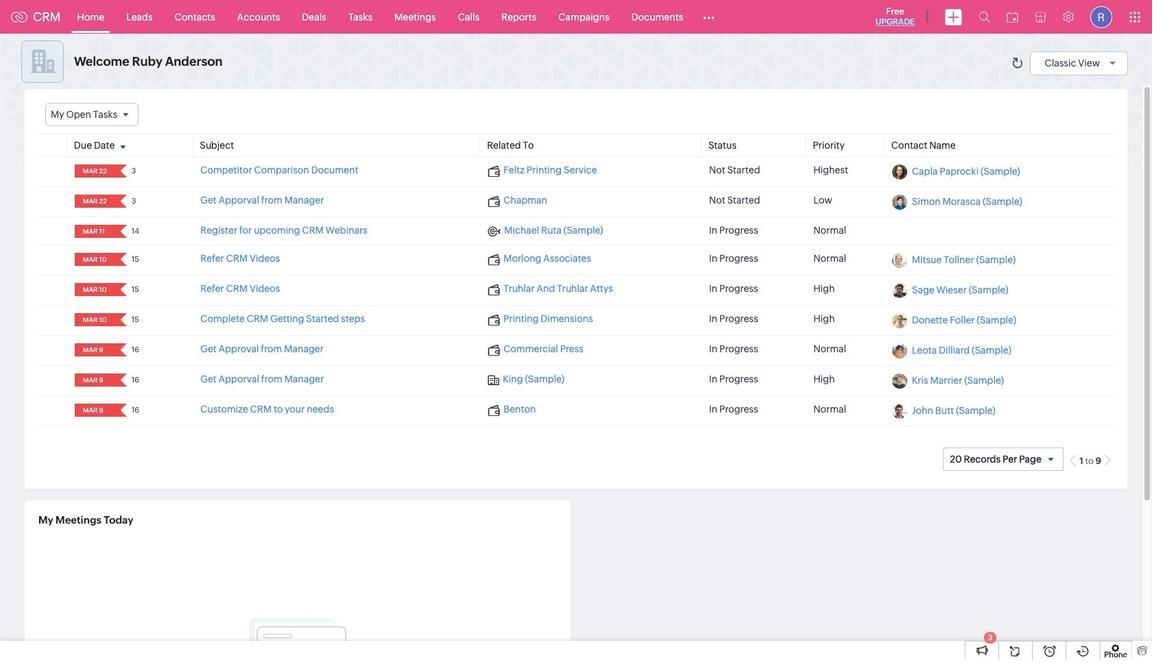 Task type: describe. For each thing, give the bounding box(es) containing it.
search image
[[979, 11, 990, 23]]

search element
[[970, 0, 998, 34]]

profile image
[[1090, 6, 1112, 28]]

Other Modules field
[[694, 6, 724, 28]]

calendar image
[[1007, 11, 1018, 22]]

profile element
[[1082, 0, 1121, 33]]



Task type: locate. For each thing, give the bounding box(es) containing it.
create menu image
[[945, 9, 962, 25]]

create menu element
[[937, 0, 970, 33]]

None field
[[45, 103, 139, 126], [79, 165, 111, 178], [79, 195, 111, 208], [79, 225, 111, 238], [79, 253, 111, 266], [79, 283, 111, 296], [79, 314, 111, 327], [79, 344, 111, 357], [79, 374, 111, 387], [79, 404, 111, 417], [45, 103, 139, 126], [79, 165, 111, 178], [79, 195, 111, 208], [79, 225, 111, 238], [79, 253, 111, 266], [79, 283, 111, 296], [79, 314, 111, 327], [79, 344, 111, 357], [79, 374, 111, 387], [79, 404, 111, 417]]

logo image
[[11, 11, 27, 22]]



